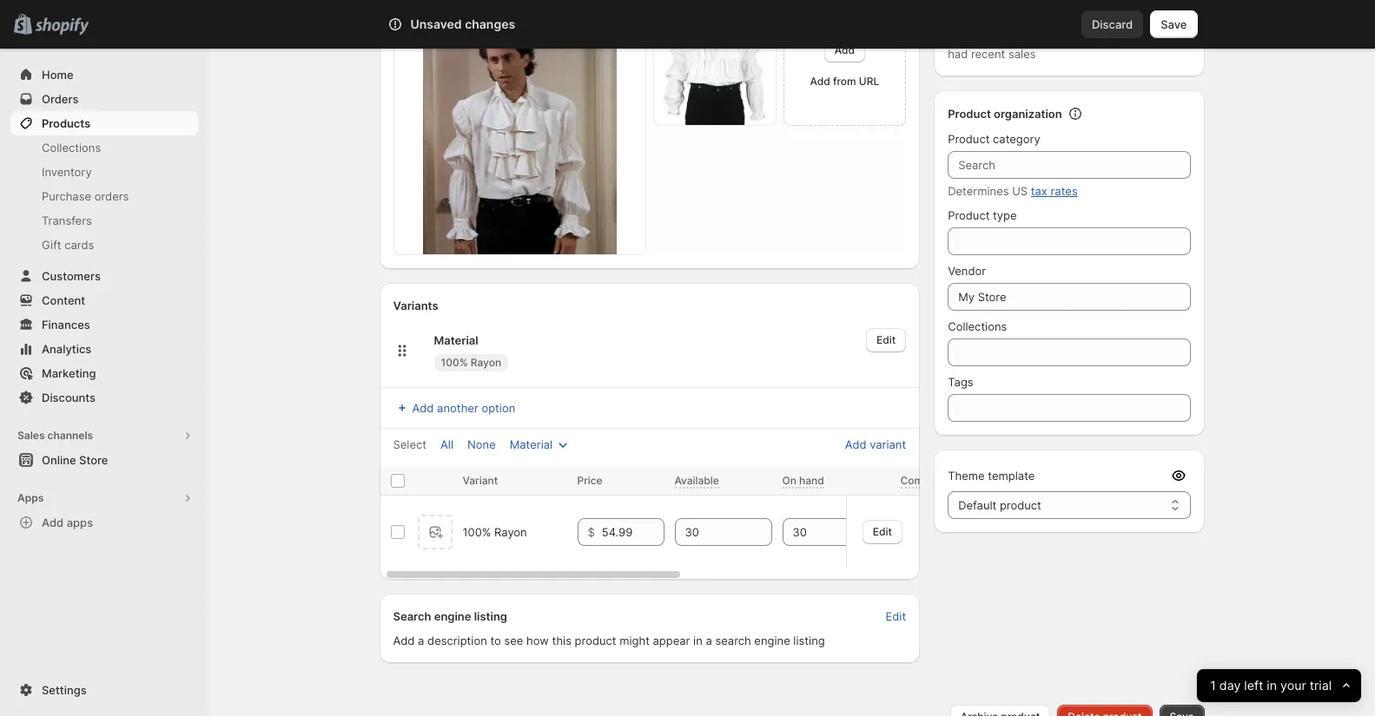 Task type: vqa. For each thing, say whether or not it's contained in the screenshot.
might at bottom
yes



Task type: describe. For each thing, give the bounding box(es) containing it.
day
[[1219, 678, 1241, 694]]

marketing
[[42, 367, 96, 381]]

0 vertical spatial edit button
[[863, 520, 903, 545]]

search for search
[[464, 17, 501, 31]]

products link
[[10, 111, 198, 136]]

2 a from the left
[[706, 634, 712, 648]]

add another option
[[412, 402, 515, 416]]

all button
[[430, 433, 464, 457]]

from
[[833, 75, 856, 88]]

your
[[1280, 678, 1306, 694]]

product for product type
[[948, 208, 990, 222]]

template
[[988, 469, 1035, 483]]

customers
[[42, 269, 101, 283]]

1 day left in your trial button
[[1197, 670, 1361, 703]]

left
[[1244, 678, 1263, 694]]

this
[[552, 634, 572, 648]]

on
[[782, 475, 797, 488]]

on hand
[[782, 475, 824, 488]]

customers link
[[10, 264, 198, 288]]

recent
[[971, 47, 1005, 61]]

1
[[1210, 678, 1216, 694]]

theme
[[948, 469, 985, 483]]

add for add apps
[[42, 516, 64, 530]]

determines
[[948, 184, 1009, 198]]

inventory
[[42, 165, 92, 179]]

insights will display when the product has had recent sales
[[948, 30, 1171, 61]]

save
[[1161, 17, 1187, 31]]

analytics link
[[10, 337, 198, 361]]

Product category text field
[[948, 151, 1191, 179]]

product organization
[[948, 107, 1062, 121]]

transfers
[[42, 214, 92, 228]]

orders
[[42, 92, 79, 106]]

search for search engine listing
[[393, 610, 431, 624]]

1 vertical spatial 100% rayon
[[463, 526, 527, 540]]

another
[[437, 402, 478, 416]]

display
[[1013, 30, 1051, 43]]

option
[[482, 402, 515, 416]]

0 vertical spatial material
[[434, 334, 478, 348]]

save button
[[1150, 10, 1198, 38]]

price
[[577, 475, 603, 488]]

1 vertical spatial edit
[[873, 525, 892, 538]]

edit for material
[[877, 334, 896, 347]]

tax
[[1031, 184, 1048, 198]]

0 vertical spatial rayon
[[471, 356, 501, 369]]

us
[[1012, 184, 1028, 198]]

sales channels
[[17, 429, 93, 442]]

none
[[467, 438, 496, 452]]

to
[[490, 634, 501, 648]]

has
[[1152, 30, 1171, 43]]

add for add
[[835, 43, 855, 56]]

changes
[[465, 17, 515, 31]]

add variant
[[845, 438, 906, 452]]

transfers link
[[10, 208, 198, 233]]

discard button
[[1082, 10, 1143, 38]]

sales channels button
[[10, 424, 198, 448]]

might
[[620, 634, 650, 648]]

appear
[[653, 634, 690, 648]]

edit button
[[866, 329, 906, 353]]

committed
[[900, 475, 956, 488]]

search button
[[436, 10, 940, 38]]

inventory link
[[10, 160, 198, 184]]

add from url button
[[810, 75, 879, 88]]

material inside dropdown button
[[510, 438, 553, 452]]

Product type text field
[[948, 228, 1191, 255]]

1 vertical spatial 100%
[[463, 526, 491, 540]]

trial
[[1310, 678, 1332, 694]]

default product
[[958, 499, 1041, 513]]

add for add from url
[[810, 75, 830, 88]]

variants
[[393, 299, 438, 313]]

channels
[[47, 429, 93, 442]]

analytics
[[42, 342, 91, 356]]

select
[[393, 438, 427, 452]]

1 horizontal spatial listing
[[793, 634, 825, 648]]

add for add a description to see how this product might appear in a search engine listing
[[393, 634, 415, 648]]

had
[[948, 47, 968, 61]]

Tags text field
[[948, 394, 1191, 422]]

1 vertical spatial collections
[[948, 320, 1007, 334]]

finances link
[[10, 313, 198, 337]]

online
[[42, 453, 76, 467]]

available
[[675, 475, 719, 488]]

discounts
[[42, 391, 96, 405]]

type
[[993, 208, 1017, 222]]

add apps button
[[10, 511, 198, 535]]



Task type: locate. For each thing, give the bounding box(es) containing it.
product up product category
[[948, 107, 991, 121]]

product right this
[[575, 634, 616, 648]]

1 horizontal spatial product
[[1000, 499, 1041, 513]]

3 product from the top
[[948, 208, 990, 222]]

material down option at the bottom left
[[510, 438, 553, 452]]

1 vertical spatial in
[[1267, 678, 1277, 694]]

2 vertical spatial product
[[575, 634, 616, 648]]

apps
[[17, 492, 44, 505]]

a left the search
[[706, 634, 712, 648]]

default
[[958, 499, 997, 513]]

sales
[[1009, 47, 1036, 61]]

product for product category
[[948, 132, 990, 146]]

finances
[[42, 318, 90, 332]]

Vendor text field
[[948, 283, 1191, 311]]

1 vertical spatial product
[[1000, 499, 1041, 513]]

online store link
[[10, 448, 198, 473]]

search inside button
[[464, 17, 501, 31]]

category
[[993, 132, 1041, 146]]

add
[[835, 43, 855, 56], [810, 75, 830, 88], [412, 402, 434, 416], [845, 438, 867, 452], [42, 516, 64, 530], [393, 634, 415, 648]]

1 vertical spatial rayon
[[494, 526, 527, 540]]

description
[[427, 634, 487, 648]]

0 vertical spatial edit
[[877, 334, 896, 347]]

edit
[[877, 334, 896, 347], [873, 525, 892, 538], [886, 610, 906, 624]]

online store button
[[0, 448, 208, 473]]

add up add from url
[[835, 43, 855, 56]]

1 vertical spatial search
[[393, 610, 431, 624]]

add variant button
[[835, 430, 917, 460]]

100% rayon down the variant
[[463, 526, 527, 540]]

engine right the search
[[754, 634, 790, 648]]

shopify image
[[35, 18, 89, 35]]

add inside 'button'
[[835, 43, 855, 56]]

product right the
[[1107, 30, 1148, 43]]

vendor
[[948, 264, 986, 278]]

1 horizontal spatial a
[[706, 634, 712, 648]]

product for product organization
[[948, 107, 991, 121]]

insights
[[948, 30, 990, 43]]

1 horizontal spatial search
[[464, 17, 501, 31]]

collections link
[[10, 136, 198, 160]]

purchase orders
[[42, 189, 129, 203]]

listing up the to
[[474, 610, 507, 624]]

rayon up option at the bottom left
[[471, 356, 501, 369]]

add apps
[[42, 516, 93, 530]]

in inside dropdown button
[[1267, 678, 1277, 694]]

2 vertical spatial edit
[[886, 610, 906, 624]]

will
[[993, 30, 1010, 43]]

1 horizontal spatial material
[[510, 438, 553, 452]]

orders link
[[10, 87, 198, 111]]

$ text field
[[602, 519, 664, 547]]

apps button
[[10, 486, 198, 511]]

sales
[[17, 429, 45, 442]]

product down determines
[[948, 208, 990, 222]]

100% rayon
[[441, 356, 501, 369], [463, 526, 527, 540]]

a
[[418, 634, 424, 648], [706, 634, 712, 648]]

cards
[[65, 238, 94, 252]]

orders
[[94, 189, 129, 203]]

search engine listing
[[393, 610, 507, 624]]

0 vertical spatial in
[[693, 634, 703, 648]]

2 vertical spatial product
[[948, 208, 990, 222]]

product inside insights will display when the product has had recent sales
[[1107, 30, 1148, 43]]

content link
[[10, 288, 198, 313]]

add left variant
[[845, 438, 867, 452]]

0 horizontal spatial in
[[693, 634, 703, 648]]

listing right the search
[[793, 634, 825, 648]]

content
[[42, 294, 85, 308]]

product
[[1107, 30, 1148, 43], [1000, 499, 1041, 513], [575, 634, 616, 648]]

add left apps
[[42, 516, 64, 530]]

collections inside 'link'
[[42, 141, 101, 155]]

product category
[[948, 132, 1041, 146]]

search
[[715, 634, 751, 648]]

edit inside dropdown button
[[877, 334, 896, 347]]

when
[[1054, 30, 1083, 43]]

1 day left in your trial
[[1210, 678, 1332, 694]]

None number field
[[675, 519, 746, 547], [782, 519, 854, 547], [675, 519, 746, 547], [782, 519, 854, 547]]

options element
[[463, 526, 527, 540]]

unsaved
[[410, 17, 462, 31]]

0 vertical spatial 100% rayon
[[441, 356, 501, 369]]

none button
[[457, 433, 506, 457]]

0 horizontal spatial search
[[393, 610, 431, 624]]

100% rayon up add another option
[[441, 356, 501, 369]]

1 vertical spatial material
[[510, 438, 553, 452]]

product down "product organization"
[[948, 132, 990, 146]]

material
[[434, 334, 478, 348], [510, 438, 553, 452]]

how
[[527, 634, 549, 648]]

settings link
[[10, 678, 198, 703]]

$
[[588, 526, 595, 540]]

apps
[[67, 516, 93, 530]]

0 horizontal spatial material
[[434, 334, 478, 348]]

product down template
[[1000, 499, 1041, 513]]

see
[[504, 634, 523, 648]]

0 horizontal spatial engine
[[434, 610, 471, 624]]

100% up add another option button
[[441, 356, 468, 369]]

all
[[440, 438, 453, 452]]

add for add another option
[[412, 402, 434, 416]]

material button
[[499, 433, 582, 457]]

in right appear
[[693, 634, 703, 648]]

tags
[[948, 375, 974, 389]]

2 product from the top
[[948, 132, 990, 146]]

product type
[[948, 208, 1017, 222]]

1 product from the top
[[948, 107, 991, 121]]

the
[[1086, 30, 1104, 43]]

2 horizontal spatial product
[[1107, 30, 1148, 43]]

0 vertical spatial product
[[1107, 30, 1148, 43]]

1 vertical spatial product
[[948, 132, 990, 146]]

a left description
[[418, 634, 424, 648]]

add left from
[[810, 75, 830, 88]]

url
[[859, 75, 879, 88]]

0 horizontal spatial product
[[575, 634, 616, 648]]

products
[[42, 116, 90, 130]]

100% down the variant
[[463, 526, 491, 540]]

add left another
[[412, 402, 434, 416]]

1 vertical spatial edit button
[[875, 605, 917, 629]]

engine up description
[[434, 610, 471, 624]]

1 vertical spatial listing
[[793, 634, 825, 648]]

search right 'unsaved'
[[464, 17, 501, 31]]

determines us tax rates
[[948, 184, 1078, 198]]

discounts link
[[10, 386, 198, 410]]

material down variants
[[434, 334, 478, 348]]

in right the left on the bottom right of the page
[[1267, 678, 1277, 694]]

0 vertical spatial product
[[948, 107, 991, 121]]

add down search engine listing at the bottom
[[393, 634, 415, 648]]

variant
[[463, 475, 498, 488]]

gift cards
[[42, 238, 94, 252]]

0 vertical spatial engine
[[434, 610, 471, 624]]

purchase
[[42, 189, 91, 203]]

unsaved changes
[[410, 17, 515, 31]]

1 vertical spatial engine
[[754, 634, 790, 648]]

edit button
[[863, 520, 903, 545], [875, 605, 917, 629]]

0 vertical spatial 100%
[[441, 356, 468, 369]]

collections down vendor
[[948, 320, 1007, 334]]

settings
[[42, 684, 87, 698]]

1 a from the left
[[418, 634, 424, 648]]

rates
[[1051, 184, 1078, 198]]

search up description
[[393, 610, 431, 624]]

collections up inventory
[[42, 141, 101, 155]]

0 horizontal spatial a
[[418, 634, 424, 648]]

home link
[[10, 63, 198, 87]]

online store
[[42, 453, 108, 467]]

product
[[948, 107, 991, 121], [948, 132, 990, 146], [948, 208, 990, 222]]

add inside button
[[412, 402, 434, 416]]

home
[[42, 68, 74, 82]]

0 vertical spatial collections
[[42, 141, 101, 155]]

add for add variant
[[845, 438, 867, 452]]

marketing link
[[10, 361, 198, 386]]

gift
[[42, 238, 61, 252]]

100%
[[441, 356, 468, 369], [463, 526, 491, 540]]

edit for search engine listing
[[886, 610, 906, 624]]

0 vertical spatial search
[[464, 17, 501, 31]]

engine
[[434, 610, 471, 624], [754, 634, 790, 648]]

Collections text field
[[948, 339, 1191, 367]]

0 horizontal spatial listing
[[474, 610, 507, 624]]

1 horizontal spatial engine
[[754, 634, 790, 648]]

rayon down the variant
[[494, 526, 527, 540]]

hand
[[799, 475, 824, 488]]

purchase orders link
[[10, 184, 198, 208]]

0 horizontal spatial collections
[[42, 141, 101, 155]]

0 vertical spatial listing
[[474, 610, 507, 624]]

organization
[[994, 107, 1062, 121]]

collections
[[42, 141, 101, 155], [948, 320, 1007, 334]]

add a description to see how this product might appear in a search engine listing
[[393, 634, 825, 648]]

theme template
[[948, 469, 1035, 483]]

gift cards link
[[10, 233, 198, 257]]

1 horizontal spatial collections
[[948, 320, 1007, 334]]

1 horizontal spatial in
[[1267, 678, 1277, 694]]

tax rates link
[[1031, 184, 1078, 198]]



